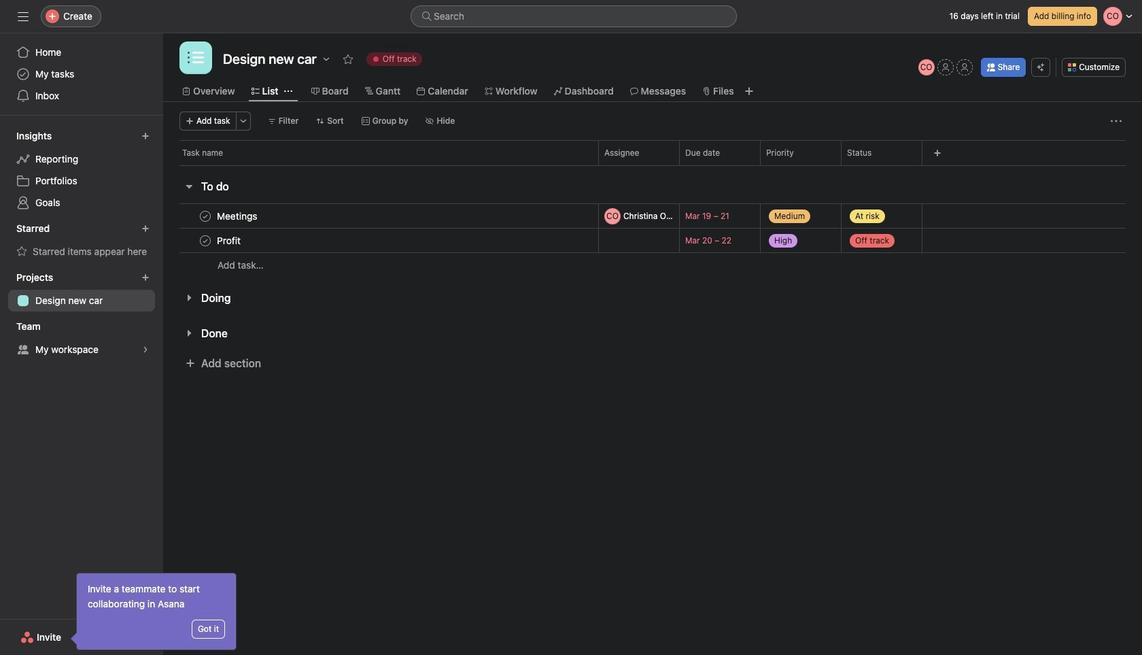 Task type: locate. For each thing, give the bounding box(es) containing it.
ask ai image
[[1038, 63, 1046, 71]]

mark complete checkbox inside profit cell
[[197, 232, 214, 249]]

1 vertical spatial expand task list for this group image
[[184, 328, 195, 339]]

row
[[163, 140, 1143, 165], [180, 165, 1127, 166], [163, 203, 1143, 229], [163, 228, 1143, 253], [163, 252, 1143, 278]]

teams element
[[0, 314, 163, 363]]

0 vertical spatial expand task list for this group image
[[184, 293, 195, 303]]

0 vertical spatial mark complete checkbox
[[197, 208, 214, 224]]

profit cell
[[163, 228, 599, 253]]

projects element
[[0, 265, 163, 314]]

1 mark complete checkbox from the top
[[197, 208, 214, 224]]

add items to starred image
[[142, 225, 150, 233]]

add field image
[[934, 149, 942, 157]]

Mark complete checkbox
[[197, 208, 214, 224], [197, 232, 214, 249]]

header to do tree grid
[[163, 203, 1143, 278]]

mark complete checkbox up mark complete image
[[197, 208, 214, 224]]

Task name text field
[[214, 209, 262, 223]]

tooltip
[[73, 574, 236, 650]]

2 mark complete checkbox from the top
[[197, 232, 214, 249]]

list box
[[411, 5, 737, 27]]

expand task list for this group image
[[184, 293, 195, 303], [184, 328, 195, 339]]

mark complete checkbox left task name text box
[[197, 232, 214, 249]]

starred element
[[0, 216, 163, 265]]

manage project members image
[[919, 59, 935, 76]]

mark complete checkbox inside meetings cell
[[197, 208, 214, 224]]

more actions image
[[1112, 116, 1123, 127]]

2 expand task list for this group image from the top
[[184, 328, 195, 339]]

mark complete checkbox for task name text field at left top
[[197, 208, 214, 224]]

1 vertical spatial mark complete checkbox
[[197, 232, 214, 249]]



Task type: describe. For each thing, give the bounding box(es) containing it.
new project or portfolio image
[[142, 273, 150, 282]]

add tab image
[[744, 86, 755, 97]]

add to starred image
[[343, 54, 354, 65]]

mark complete checkbox for task name text box
[[197, 232, 214, 249]]

1 expand task list for this group image from the top
[[184, 293, 195, 303]]

mark complete image
[[197, 208, 214, 224]]

collapse task list for this group image
[[184, 181, 195, 192]]

tab actions image
[[284, 87, 292, 95]]

meetings cell
[[163, 203, 599, 229]]

Task name text field
[[214, 234, 245, 247]]

insights element
[[0, 124, 163, 216]]

list image
[[188, 50, 204, 66]]

hide sidebar image
[[18, 11, 29, 22]]

see details, my workspace image
[[142, 346, 150, 354]]

mark complete image
[[197, 232, 214, 249]]

new insights image
[[142, 132, 150, 140]]

more actions image
[[239, 117, 247, 125]]

global element
[[0, 33, 163, 115]]



Task type: vqa. For each thing, say whether or not it's contained in the screenshot.
top MARK COMPLETE checkbox
yes



